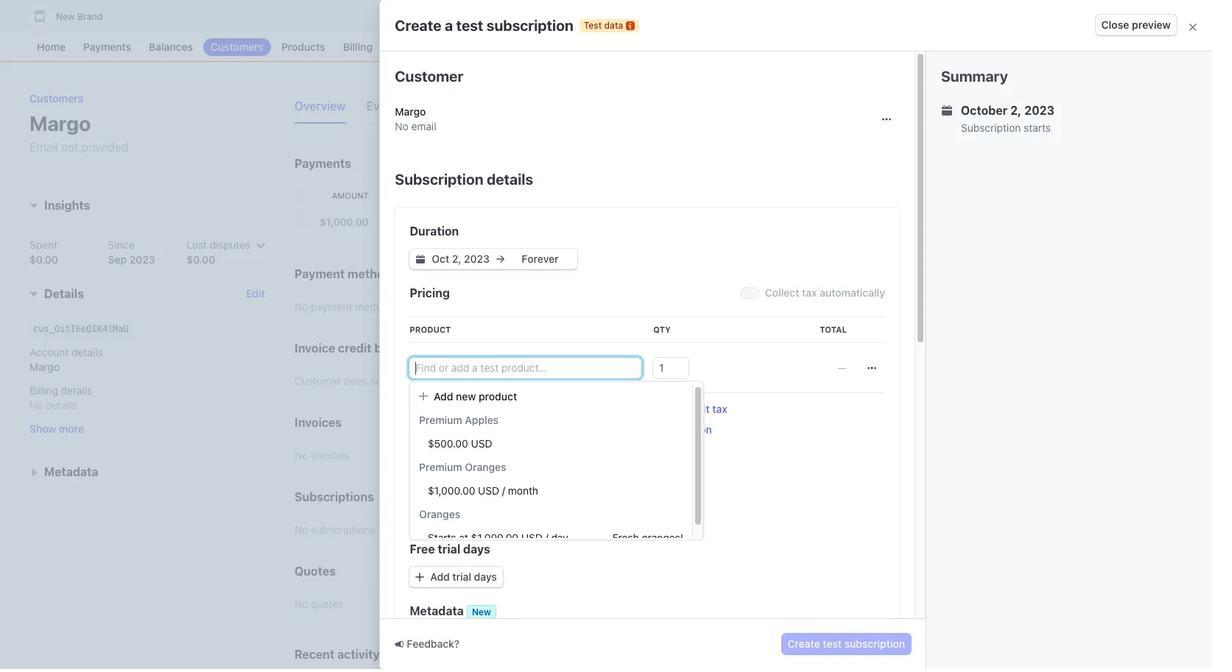 Task type: locate. For each thing, give the bounding box(es) containing it.
premium
[[419, 414, 463, 427], [419, 461, 463, 474]]

0 vertical spatial usd
[[471, 438, 493, 450]]

oranges up $1,000.00 usd / month
[[465, 461, 507, 474]]

pricing
[[410, 287, 450, 300]]

premium apples
[[419, 414, 499, 427]]

new
[[472, 607, 491, 618]]

2 horizontal spatial 2023
[[1025, 104, 1055, 117]]

$500.00 usd button
[[410, 433, 693, 456]]

2 vertical spatial 2023
[[463, 486, 489, 498]]

no left invoices
[[295, 450, 308, 462]]

svg image right —
[[868, 364, 877, 373]]

oct 2, 2023
[[431, 486, 489, 498]]

add left coupon
[[654, 424, 673, 436]]

1 horizontal spatial customer
[[395, 68, 464, 85]]

2023 for october 2, 2023
[[1025, 104, 1055, 117]]

subscription
[[487, 17, 574, 34], [845, 638, 906, 651]]

sep
[[108, 254, 127, 266]]

days up new
[[474, 571, 497, 584]]

add down free trial days
[[431, 571, 450, 584]]

no for payment methods
[[295, 301, 308, 313]]

usd down apples
[[471, 438, 493, 450]]

2023 right sep
[[130, 254, 155, 266]]

1 horizontal spatial not
[[370, 375, 386, 388]]

2, right october
[[1011, 104, 1022, 117]]

1 horizontal spatial create
[[788, 638, 821, 651]]

does
[[344, 375, 367, 388]]

2 vertical spatial svg image
[[416, 573, 425, 582]]

oranges down oct
[[419, 508, 461, 521]]

margo up email on the top left of page
[[395, 105, 426, 118]]

when
[[466, 512, 491, 525]]

payment
[[311, 301, 352, 313]]

premium oranges
[[419, 461, 507, 474]]

add product button
[[410, 402, 471, 417]]

$1,000.00 down the on the left of the page
[[471, 532, 519, 545]]

1 horizontal spatial subscription
[[962, 122, 1022, 134]]

add down the 'have'
[[434, 391, 454, 403]]

0 vertical spatial days
[[464, 543, 491, 556]]

svg image
[[883, 115, 892, 124]]

test
[[456, 17, 484, 34], [823, 638, 842, 651]]

customers link
[[29, 92, 84, 105]]

no subscriptions
[[295, 524, 375, 536]]

customer for customer
[[395, 68, 464, 85]]

2, for october
[[1011, 104, 1022, 117]]

0 vertical spatial tax
[[803, 287, 818, 299]]

1 horizontal spatial 2,
[[1011, 104, 1022, 117]]

customer down invoice
[[295, 375, 341, 388]]

october 2, 2023 subscription starts
[[962, 104, 1055, 134]]

no
[[395, 120, 409, 133], [295, 301, 308, 313], [29, 400, 43, 412], [295, 450, 308, 462], [295, 524, 308, 536], [295, 598, 308, 611]]

edit button
[[246, 287, 265, 302]]

usd up when
[[478, 485, 500, 497]]

svg image down duration
[[417, 255, 425, 264]]

2 vertical spatial usd
[[522, 532, 543, 545]]

billing
[[29, 385, 58, 398]]

next
[[512, 512, 532, 525]]

add inside add default tax button
[[654, 403, 673, 416]]

trial
[[438, 543, 461, 556], [453, 571, 472, 584]]

have
[[434, 375, 456, 388]]

insights
[[44, 199, 90, 213]]

days for add trial days
[[474, 571, 497, 584]]

also
[[443, 512, 463, 525]]

add inside add coupon button
[[654, 424, 673, 436]]

disputes
[[210, 239, 251, 252]]

0 horizontal spatial create
[[395, 17, 442, 34]]

0 vertical spatial customer
[[395, 68, 464, 85]]

currently
[[388, 375, 431, 388]]

october
[[962, 104, 1008, 117]]

1 vertical spatial create
[[788, 638, 821, 651]]

1 horizontal spatial $0.00
[[187, 254, 215, 266]]

days inside button
[[474, 571, 497, 584]]

cus_oiti6eqik4lmau button
[[33, 322, 129, 336]]

2023 inside since sep 2023
[[130, 254, 155, 266]]

no down billing
[[29, 400, 43, 412]]

1 horizontal spatial subscription
[[845, 638, 906, 651]]

add
[[434, 391, 454, 403], [410, 403, 429, 416], [654, 403, 673, 416], [654, 424, 673, 436], [431, 571, 450, 584]]

0 horizontal spatial not
[[61, 141, 79, 154]]

None text field
[[654, 358, 689, 379]]

add inside add product button
[[410, 403, 429, 416]]

feedback?
[[407, 638, 460, 651]]

1 vertical spatial tax
[[713, 403, 728, 416]]

data
[[605, 20, 624, 31]]

0 horizontal spatial oranges
[[419, 508, 461, 521]]

1 vertical spatial usd
[[478, 485, 500, 497]]

details for account details margo
[[72, 347, 103, 359]]

2023 up starts
[[1025, 104, 1055, 117]]

spent
[[29, 239, 57, 252]]

no quotes
[[295, 598, 344, 611]]

insights button
[[24, 191, 90, 215]]

product
[[479, 391, 517, 403], [432, 403, 471, 416]]

at
[[459, 532, 469, 545]]

qty
[[654, 325, 671, 335]]

1 vertical spatial trial
[[453, 571, 472, 584]]

1 vertical spatial 2,
[[451, 486, 460, 498]]

free trial days
[[410, 543, 491, 556]]

no left subscriptions
[[295, 524, 308, 536]]

premium up $500.00 at the bottom of page
[[419, 414, 463, 427]]

starts
[[428, 532, 457, 545]]

2, right oct
[[451, 486, 460, 498]]

balance.
[[467, 375, 507, 388]]

margo
[[395, 105, 426, 118], [29, 111, 91, 136], [29, 361, 60, 374]]

close
[[1102, 18, 1130, 31]]

details inside the account details margo
[[72, 347, 103, 359]]

product
[[410, 325, 451, 335]]

trial right free
[[438, 543, 461, 556]]

a
[[445, 17, 453, 34], [459, 375, 464, 388]]

collect
[[766, 287, 800, 299]]

tax right default
[[713, 403, 728, 416]]

1 vertical spatial 2023
[[130, 254, 155, 266]]

premium for premium oranges
[[419, 461, 463, 474]]

details button
[[24, 280, 84, 303]]

usd for $500.00
[[471, 438, 493, 450]]

add for add trial days
[[431, 571, 450, 584]]

not right email
[[61, 141, 79, 154]]

0 vertical spatial premium
[[419, 414, 463, 427]]

0 horizontal spatial subscription
[[395, 171, 484, 188]]

0 vertical spatial subscription
[[962, 122, 1022, 134]]

subscription details
[[395, 171, 534, 188]]

0 horizontal spatial $0.00
[[29, 254, 58, 266]]

since sep 2023
[[108, 239, 155, 266]]

margo down customers
[[29, 111, 91, 136]]

subscription up duration
[[395, 171, 484, 188]]

no left email on the top left of page
[[395, 120, 409, 133]]

recent
[[295, 648, 335, 662]]

recent activity
[[295, 648, 380, 662]]

activity
[[338, 648, 380, 662]]

0 horizontal spatial customer
[[295, 375, 341, 388]]

$1,000.00
[[428, 485, 476, 497], [471, 532, 519, 545]]

premium for premium apples
[[419, 414, 463, 427]]

subscriptions
[[311, 524, 375, 536]]

2 $0.00 from the left
[[187, 254, 215, 266]]

spent $0.00
[[29, 239, 58, 266]]

0 vertical spatial trial
[[438, 543, 461, 556]]

add for add product
[[410, 403, 429, 416]]

days
[[464, 543, 491, 556], [474, 571, 497, 584]]

1 horizontal spatial 2023
[[463, 486, 489, 498]]

0 horizontal spatial 2,
[[451, 486, 460, 498]]

1 vertical spatial /
[[546, 532, 549, 545]]

margo inside the account details margo
[[29, 361, 60, 374]]

0 horizontal spatial 2023
[[130, 254, 155, 266]]

0 vertical spatial $1,000.00
[[428, 485, 476, 497]]

not right the does
[[370, 375, 386, 388]]

$0.00 down spent
[[29, 254, 58, 266]]

1 vertical spatial $1,000.00
[[471, 532, 519, 545]]

0 horizontal spatial subscription
[[487, 17, 574, 34]]

create test subscription
[[788, 638, 906, 651]]

1 vertical spatial oranges
[[419, 508, 461, 521]]

trial for free
[[438, 543, 461, 556]]

usd
[[471, 438, 493, 450], [478, 485, 500, 497], [522, 532, 543, 545]]

2 premium from the top
[[419, 461, 463, 474]]

no left payment
[[295, 301, 308, 313]]

0 vertical spatial oranges
[[465, 461, 507, 474]]

total
[[820, 325, 847, 335]]

provided
[[82, 141, 129, 154]]

payment methods
[[295, 268, 398, 281]]

1 vertical spatial a
[[459, 375, 464, 388]]

1 horizontal spatial tax
[[803, 287, 818, 299]]

/ left "month"
[[503, 485, 506, 497]]

0 vertical spatial a
[[445, 17, 453, 34]]

invoices
[[295, 416, 342, 430]]

0 vertical spatial 2023
[[1025, 104, 1055, 117]]

1 vertical spatial subscription
[[845, 638, 906, 651]]

0 vertical spatial 2,
[[1011, 104, 1022, 117]]

create
[[395, 17, 442, 34], [788, 638, 821, 651]]

premium up oct
[[419, 461, 463, 474]]

1 horizontal spatial test
[[823, 638, 842, 651]]

duration
[[410, 225, 459, 238]]

/ left day
[[546, 532, 549, 545]]

subscription down october
[[962, 122, 1022, 134]]

1 vertical spatial days
[[474, 571, 497, 584]]

1 vertical spatial subscription
[[395, 171, 484, 188]]

create a test subscription
[[395, 17, 574, 34]]

0 vertical spatial not
[[61, 141, 79, 154]]

month
[[508, 485, 539, 497]]

1 vertical spatial premium
[[419, 461, 463, 474]]

no left quotes
[[295, 598, 308, 611]]

create for create a test subscription
[[395, 17, 442, 34]]

invoice
[[295, 342, 335, 355]]

add inside add trial days button
[[431, 571, 450, 584]]

close preview
[[1102, 18, 1172, 31]]

0 vertical spatial create
[[395, 17, 442, 34]]

customer up "margo no email"
[[395, 68, 464, 85]]

customer does not currently have a balance.
[[295, 375, 507, 388]]

margo inside "margo no email"
[[395, 105, 426, 118]]

0 horizontal spatial a
[[445, 17, 453, 34]]

create test subscription button
[[782, 634, 912, 655]]

tax inside button
[[713, 403, 728, 416]]

starting
[[430, 458, 476, 471]]

1 horizontal spatial oranges
[[465, 461, 507, 474]]

credit
[[338, 342, 372, 355]]

2023 inside october 2, 2023 subscription starts
[[1025, 104, 1055, 117]]

0 vertical spatial /
[[503, 485, 506, 497]]

0 horizontal spatial test
[[456, 17, 484, 34]]

days up add trial days
[[464, 543, 491, 556]]

1 horizontal spatial a
[[459, 375, 464, 388]]

collect tax automatically
[[766, 287, 886, 299]]

trial inside button
[[453, 571, 472, 584]]

add inside add new product button
[[434, 391, 454, 403]]

billing details no details
[[29, 385, 92, 412]]

create inside button
[[788, 638, 821, 651]]

2023 up when
[[463, 486, 489, 498]]

usd down this is also when the next invoice will be generated.
[[522, 532, 543, 545]]

methods up no payment methods
[[348, 268, 398, 281]]

add down "currently"
[[410, 403, 429, 416]]

1 vertical spatial methods
[[355, 301, 397, 313]]

trial down free trial days
[[453, 571, 472, 584]]

margo down 'account'
[[29, 361, 60, 374]]

will
[[571, 512, 587, 525]]

2, for oct
[[451, 486, 460, 498]]

0 horizontal spatial tax
[[713, 403, 728, 416]]

0 horizontal spatial /
[[503, 485, 506, 497]]

1 vertical spatial test
[[823, 638, 842, 651]]

tax right 'collect'
[[803, 287, 818, 299]]

add default tax
[[654, 403, 728, 416]]

add up add coupon
[[654, 403, 673, 416]]

methods down payment methods
[[355, 301, 397, 313]]

oct 2, 2023 button
[[410, 482, 494, 503]]

2, inside october 2, 2023 subscription starts
[[1011, 104, 1022, 117]]

2, inside the oct 2, 2023 button
[[451, 486, 460, 498]]

oranges!
[[642, 532, 684, 545]]

2,
[[1011, 104, 1022, 117], [451, 486, 460, 498]]

day
[[552, 532, 569, 545]]

2023
[[1025, 104, 1055, 117], [130, 254, 155, 266], [463, 486, 489, 498]]

1 horizontal spatial /
[[546, 532, 549, 545]]

$1,000.00 down the premium oranges
[[428, 485, 476, 497]]

1 premium from the top
[[419, 414, 463, 427]]

svg image
[[417, 255, 425, 264], [868, 364, 877, 373], [416, 573, 425, 582]]

2023 for since
[[130, 254, 155, 266]]

subscription
[[962, 122, 1022, 134], [395, 171, 484, 188]]

$0.00 down lost
[[187, 254, 215, 266]]

1 vertical spatial customer
[[295, 375, 341, 388]]

svg image down free
[[416, 573, 425, 582]]



Task type: vqa. For each thing, say whether or not it's contained in the screenshot.
Customer
yes



Task type: describe. For each thing, give the bounding box(es) containing it.
end date field
[[506, 252, 575, 267]]

no payment methods
[[295, 301, 397, 313]]

oranges button
[[410, 503, 693, 527]]

balance
[[375, 342, 419, 355]]

preview
[[1133, 18, 1172, 31]]

no inside "margo no email"
[[395, 120, 409, 133]]

add for add new product
[[434, 391, 454, 403]]

show more
[[29, 423, 84, 436]]

$500.00 usd
[[428, 438, 493, 450]]

email
[[29, 141, 58, 154]]

new
[[456, 391, 476, 403]]

$1,000.00 usd / month button
[[410, 480, 693, 503]]

free
[[410, 543, 435, 556]]

add new product
[[434, 391, 517, 403]]

add product
[[410, 403, 471, 416]]

/ inside button
[[503, 485, 506, 497]]

add for add default tax
[[654, 403, 673, 416]]

start date field
[[427, 252, 495, 267]]

$500.00
[[428, 438, 469, 450]]

oct
[[431, 486, 448, 498]]

no for quotes
[[295, 598, 308, 611]]

usd for $1,000.00
[[478, 485, 500, 497]]

quotes
[[311, 598, 344, 611]]

automatically
[[820, 287, 886, 299]]

no for subscriptions
[[295, 524, 308, 536]]

invoice credit balance
[[295, 342, 419, 355]]

test
[[584, 20, 602, 31]]

invoice
[[535, 512, 569, 525]]

add trial days
[[431, 571, 497, 584]]

create for create test subscription
[[788, 638, 821, 651]]

bill
[[410, 458, 428, 471]]

details for subscription details
[[487, 171, 534, 188]]

show
[[29, 423, 56, 436]]

premium apples button
[[410, 409, 693, 433]]

details
[[44, 288, 84, 301]]

this
[[410, 512, 430, 525]]

lost
[[187, 239, 207, 252]]

is
[[433, 512, 441, 525]]

no invoices
[[295, 450, 350, 462]]

margo no email
[[395, 105, 437, 133]]

add trial days button
[[410, 567, 503, 588]]

customer for customer does not currently have a balance.
[[295, 375, 341, 388]]

customers margo email not provided
[[29, 92, 129, 154]]

feedback? button
[[395, 637, 460, 652]]

cus_oiti6eqik4lmau
[[33, 325, 129, 335]]

0 vertical spatial svg image
[[417, 255, 425, 264]]

bill  starting
[[410, 458, 476, 471]]

no for invoices
[[295, 450, 308, 462]]

1 vertical spatial not
[[370, 375, 386, 388]]

lost disputes
[[187, 239, 251, 252]]

trial for add
[[453, 571, 472, 584]]

show more button
[[29, 423, 84, 437]]

edit
[[246, 288, 265, 300]]

default
[[676, 403, 710, 416]]

apples
[[465, 414, 499, 427]]

add for add coupon
[[654, 424, 673, 436]]

payments
[[295, 157, 351, 170]]

margo inside 'customers margo email not provided'
[[29, 111, 91, 136]]

fresh oranges!
[[613, 532, 684, 545]]

subscription inside october 2, 2023 subscription starts
[[962, 122, 1022, 134]]

1 horizontal spatial product
[[479, 391, 517, 403]]

subscriptions
[[295, 491, 374, 504]]

no inside billing details no details
[[29, 400, 43, 412]]

premium oranges button
[[410, 456, 693, 480]]

$1,000.00 usd / month
[[428, 485, 539, 497]]

customers
[[29, 92, 84, 105]]

not inside 'customers margo email not provided'
[[61, 141, 79, 154]]

1 vertical spatial svg image
[[868, 364, 877, 373]]

1 $0.00 from the left
[[29, 254, 58, 266]]

2023 inside button
[[463, 486, 489, 498]]

quotes
[[295, 565, 336, 578]]

days for free trial days
[[464, 543, 491, 556]]

Find or add a test product… text field
[[410, 358, 642, 379]]

0 horizontal spatial product
[[432, 403, 471, 416]]

account
[[29, 347, 69, 359]]

fresh
[[613, 532, 639, 545]]

svg image inside add trial days button
[[416, 573, 425, 582]]

add default tax button
[[654, 402, 728, 417]]

test inside button
[[823, 638, 842, 651]]

invoices
[[311, 450, 350, 462]]

subscription inside button
[[845, 638, 906, 651]]

0 vertical spatial subscription
[[487, 17, 574, 34]]

metadata
[[410, 605, 464, 618]]

coupon
[[676, 424, 712, 436]]

0 vertical spatial test
[[456, 17, 484, 34]]

0 vertical spatial methods
[[348, 268, 398, 281]]

add coupon
[[654, 424, 712, 436]]

payment
[[295, 268, 345, 281]]

account details margo
[[29, 347, 103, 374]]

—
[[839, 362, 847, 374]]

starts at $1,000.00 usd / day
[[428, 532, 569, 545]]

generated.
[[604, 512, 656, 525]]

this is also when the next invoice will be generated.
[[410, 512, 656, 525]]

$1,000.00 inside button
[[428, 485, 476, 497]]

details for billing details no details
[[61, 385, 92, 398]]



